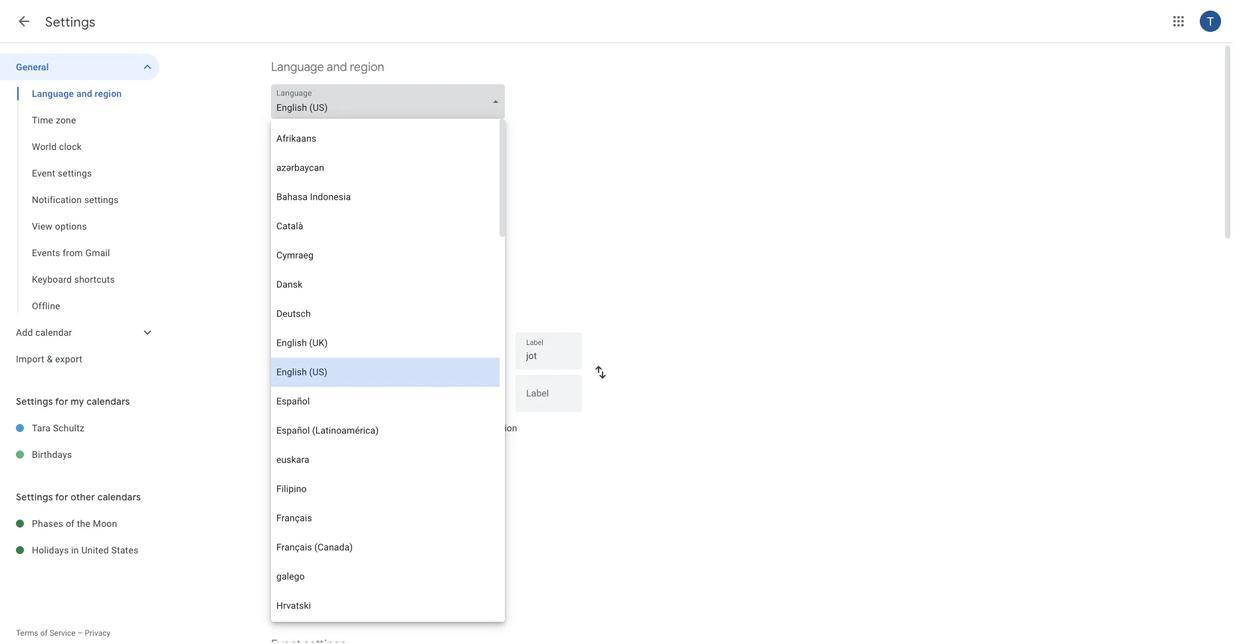 Task type: vqa. For each thing, say whether or not it's contained in the screenshot.
11 element
no



Task type: locate. For each thing, give the bounding box(es) containing it.
1 horizontal spatial world clock
[[271, 511, 334, 527]]

clock up event settings
[[59, 141, 82, 152]]

time zone up the display
[[271, 284, 326, 299]]

dansk option
[[271, 270, 500, 300]]

settings up options
[[84, 194, 119, 205]]

of right terms
[[40, 629, 48, 639]]

tree
[[0, 54, 160, 373]]

world clock up event settings
[[32, 141, 82, 152]]

english (uk)‎ option
[[271, 329, 500, 358]]

swap time zones image
[[593, 365, 609, 381]]

1 horizontal spatial my
[[350, 423, 363, 434]]

0 vertical spatial for
[[55, 396, 68, 408]]

world clock
[[32, 141, 82, 152], [271, 511, 334, 527]]

1 horizontal spatial language and region
[[271, 59, 384, 75]]

1 horizontal spatial language
[[271, 59, 324, 75]]

1 vertical spatial settings
[[84, 194, 119, 205]]

0 horizontal spatial of
[[40, 629, 48, 639]]

None field
[[271, 84, 510, 119]]

settings
[[58, 168, 92, 179], [84, 194, 119, 205]]

world inside group
[[32, 141, 57, 152]]

time zone
[[32, 115, 76, 126], [271, 284, 326, 299]]

0 horizontal spatial to
[[309, 423, 317, 434]]

0 vertical spatial world
[[32, 141, 57, 152]]

settings up the notification settings
[[58, 168, 92, 179]]

zone inside tree
[[56, 115, 76, 126]]

euskara option
[[271, 446, 500, 475]]

deutsch option
[[271, 300, 500, 329]]

birthdays tree item
[[0, 442, 160, 469]]

1 vertical spatial and
[[76, 88, 92, 99]]

for
[[55, 396, 68, 408], [55, 492, 68, 504]]

terms
[[16, 629, 38, 639]]

0 horizontal spatial world clock
[[32, 141, 82, 152]]

0 vertical spatial settings
[[45, 13, 96, 30]]

calendars up tara schultz tree item
[[87, 396, 130, 408]]

español (latinoamérica)‎ option
[[271, 417, 500, 446]]

view options
[[32, 221, 87, 232]]

0 vertical spatial world clock
[[32, 141, 82, 152]]

to right ask
[[309, 423, 317, 434]]

settings up general tree item
[[45, 13, 96, 30]]

time
[[32, 115, 53, 126], [271, 284, 297, 299]]

0 horizontal spatial time
[[369, 311, 387, 322]]

1 vertical spatial calendars
[[97, 492, 141, 504]]

settings for notification settings
[[84, 194, 119, 205]]

my
[[71, 396, 84, 408], [350, 423, 363, 434]]

tree containing general
[[0, 54, 160, 373]]

import
[[16, 354, 44, 365]]

to
[[309, 423, 317, 434], [442, 423, 450, 434]]

2 vertical spatial settings
[[16, 492, 53, 504]]

across
[[437, 451, 461, 460]]

0 vertical spatial my
[[71, 396, 84, 408]]

service
[[50, 629, 76, 639]]

event
[[32, 168, 55, 179]]

of for phases
[[66, 519, 75, 530]]

&
[[47, 354, 53, 365]]

0 vertical spatial region
[[350, 59, 384, 75]]

update
[[320, 423, 348, 434]]

1 vertical spatial time
[[271, 284, 297, 299]]

settings for my calendars tree
[[0, 415, 160, 469]]

language list box
[[271, 119, 500, 644]]

united
[[81, 545, 109, 556]]

display
[[291, 311, 321, 322]]

2 vertical spatial clock
[[342, 539, 364, 550]]

settings for other calendars tree
[[0, 511, 160, 564]]

0 horizontal spatial time zone
[[32, 115, 76, 126]]

language and region
[[271, 59, 384, 75], [32, 88, 122, 99]]

keyboard shortcuts
[[32, 274, 115, 285]]

time up the display
[[271, 284, 297, 299]]

1 vertical spatial clock
[[306, 511, 334, 527]]

0 horizontal spatial time
[[32, 115, 53, 126]]

clock
[[59, 141, 82, 152], [306, 511, 334, 527], [342, 539, 364, 550]]

hrvatski option
[[271, 592, 500, 621]]

1 horizontal spatial time zone
[[271, 284, 326, 299]]

calendars up moon
[[97, 492, 141, 504]]

my right update on the bottom
[[350, 423, 363, 434]]

0 vertical spatial time
[[32, 115, 53, 126]]

1 horizontal spatial time
[[271, 284, 297, 299]]

keyboard
[[32, 274, 72, 285]]

google
[[353, 451, 378, 460]]

of inside tree item
[[66, 519, 75, 530]]

general
[[16, 61, 49, 72]]

1 horizontal spatial region
[[350, 59, 384, 75]]

zone up event settings
[[56, 115, 76, 126]]

to left current
[[442, 423, 450, 434]]

1 to from the left
[[309, 423, 317, 434]]

settings for other calendars
[[16, 492, 141, 504]]

phases of the moon tree item
[[0, 511, 160, 538]]

time up event
[[32, 115, 53, 126]]

for up tara schultz
[[55, 396, 68, 408]]

of left the
[[66, 519, 75, 530]]

isizulu option
[[271, 621, 500, 644]]

current
[[453, 423, 482, 434]]

group containing language and region
[[0, 80, 160, 320]]

time up english (uk)‎ option at the left of the page
[[369, 311, 387, 322]]

time inside group
[[32, 115, 53, 126]]

group
[[0, 80, 160, 320]]

language
[[271, 59, 324, 75], [32, 88, 74, 99]]

0 horizontal spatial language and region
[[32, 88, 122, 99]]

add
[[16, 327, 33, 338]]

and
[[327, 59, 347, 75], [76, 88, 92, 99]]

region
[[350, 59, 384, 75], [95, 88, 122, 99]]

time zone up event settings
[[32, 115, 76, 126]]

2 horizontal spatial clock
[[342, 539, 364, 550]]

world clock up "show"
[[271, 511, 334, 527]]

1 horizontal spatial time
[[399, 423, 417, 434]]

1 vertical spatial world clock
[[271, 511, 334, 527]]

0 horizontal spatial world
[[32, 141, 57, 152]]

show world clock
[[291, 539, 364, 550]]

0 horizontal spatial clock
[[59, 141, 82, 152]]

calendars for settings for other calendars
[[97, 492, 141, 504]]

zone
[[56, 115, 76, 126], [300, 284, 326, 299], [389, 311, 409, 322], [420, 423, 440, 434]]

1 vertical spatial time
[[399, 423, 417, 434]]

world up "show"
[[271, 511, 303, 527]]

français option
[[271, 504, 500, 534]]

1 vertical spatial language
[[32, 88, 74, 99]]

time
[[369, 311, 387, 322], [399, 423, 417, 434]]

go back image
[[16, 13, 32, 29]]

1 vertical spatial settings
[[16, 396, 53, 408]]

clock right world
[[342, 539, 364, 550]]

time right primary
[[399, 423, 417, 434]]

of
[[66, 519, 75, 530], [40, 629, 48, 639]]

0 vertical spatial clock
[[59, 141, 82, 152]]

1 horizontal spatial world
[[271, 511, 303, 527]]

birthdays
[[32, 450, 72, 461]]

1 horizontal spatial and
[[327, 59, 347, 75]]

0 vertical spatial calendars
[[87, 396, 130, 408]]

0 horizontal spatial and
[[76, 88, 92, 99]]

1 vertical spatial world
[[271, 511, 303, 527]]

1 vertical spatial of
[[40, 629, 48, 639]]

bahasa indonesia option
[[271, 183, 500, 212]]

world up event
[[32, 141, 57, 152]]

1 vertical spatial region
[[95, 88, 122, 99]]

2 to from the left
[[442, 423, 450, 434]]

1 for from the top
[[55, 396, 68, 408]]

1 vertical spatial time zone
[[271, 284, 326, 299]]

calendars
[[87, 396, 130, 408], [97, 492, 141, 504]]

world
[[32, 141, 57, 152], [271, 511, 303, 527]]

gmail
[[85, 248, 110, 259]]

other
[[71, 492, 95, 504]]

more
[[293, 451, 311, 460]]

how
[[336, 451, 351, 460]]

clock up show world clock
[[306, 511, 334, 527]]

learn more about how google calendar works across
[[271, 451, 463, 460]]

tara schultz tree item
[[0, 415, 160, 442]]

Label for secondary time zone. text field
[[526, 390, 572, 408]]

1 vertical spatial for
[[55, 492, 68, 504]]

calendar
[[380, 451, 411, 460]]

export
[[55, 354, 82, 365]]

phases of the moon link
[[32, 511, 160, 538]]

1 vertical spatial language and region
[[32, 88, 122, 99]]

1 vertical spatial my
[[350, 423, 363, 434]]

settings
[[45, 13, 96, 30], [16, 396, 53, 408], [16, 492, 53, 504]]

0 vertical spatial language
[[271, 59, 324, 75]]

and inside group
[[76, 88, 92, 99]]

offline
[[32, 301, 60, 312]]

terms of service – privacy
[[16, 629, 110, 639]]

zone up the display
[[300, 284, 326, 299]]

my up tara schultz tree item
[[71, 396, 84, 408]]

0 horizontal spatial region
[[95, 88, 122, 99]]

calendars for settings for my calendars
[[87, 396, 130, 408]]

1 horizontal spatial of
[[66, 519, 75, 530]]

for left other
[[55, 492, 68, 504]]

settings for my calendars
[[16, 396, 130, 408]]

events from gmail
[[32, 248, 110, 259]]

for for other
[[55, 492, 68, 504]]

settings up phases
[[16, 492, 53, 504]]

phases of the moon
[[32, 519, 117, 530]]

settings up tara
[[16, 396, 53, 408]]

0 vertical spatial of
[[66, 519, 75, 530]]

general tree item
[[0, 54, 160, 80]]

0 vertical spatial settings
[[58, 168, 92, 179]]

notification
[[32, 194, 82, 205]]

2 for from the top
[[55, 492, 68, 504]]

1 horizontal spatial to
[[442, 423, 450, 434]]

view
[[32, 221, 53, 232]]

azərbaycan option
[[271, 154, 500, 183]]

for for my
[[55, 396, 68, 408]]



Task type: describe. For each thing, give the bounding box(es) containing it.
ask
[[291, 423, 307, 434]]

terms of service link
[[16, 629, 76, 639]]

location
[[484, 423, 517, 434]]

filipino option
[[271, 475, 500, 504]]

moon
[[93, 519, 117, 530]]

zone up english (uk)‎ option at the left of the page
[[389, 311, 409, 322]]

works
[[413, 451, 435, 460]]

import & export
[[16, 354, 82, 365]]

display secondary time zone
[[291, 311, 409, 322]]

0 horizontal spatial my
[[71, 396, 84, 408]]

world
[[316, 539, 339, 550]]

settings for settings for other calendars
[[16, 492, 53, 504]]

about
[[313, 451, 334, 460]]

in
[[71, 545, 79, 556]]

settings heading
[[45, 13, 96, 30]]

català option
[[271, 212, 500, 241]]

secondary
[[323, 311, 366, 322]]

0 horizontal spatial language
[[32, 88, 74, 99]]

region inside tree
[[95, 88, 122, 99]]

primary
[[365, 423, 397, 434]]

afrikaans option
[[271, 124, 500, 154]]

phases
[[32, 519, 63, 530]]

zone up works
[[420, 423, 440, 434]]

privacy
[[85, 629, 110, 639]]

holidays in united states link
[[32, 538, 160, 564]]

calendar
[[35, 327, 72, 338]]

states
[[111, 545, 138, 556]]

add calendar
[[16, 327, 72, 338]]

0 vertical spatial time zone
[[32, 115, 76, 126]]

events
[[32, 248, 60, 259]]

tara schultz
[[32, 423, 84, 434]]

tara
[[32, 423, 51, 434]]

settings for settings for my calendars
[[16, 396, 53, 408]]

1 horizontal spatial clock
[[306, 511, 334, 527]]

holidays
[[32, 545, 69, 556]]

options
[[55, 221, 87, 232]]

holidays in united states
[[32, 545, 138, 556]]

cymraeg option
[[271, 241, 500, 270]]

galego option
[[271, 563, 500, 592]]

holidays in united states tree item
[[0, 538, 160, 564]]

clock inside tree
[[59, 141, 82, 152]]

0 vertical spatial and
[[327, 59, 347, 75]]

0 vertical spatial language and region
[[271, 59, 384, 75]]

from
[[63, 248, 83, 259]]

the
[[77, 519, 90, 530]]

settings for settings
[[45, 13, 96, 30]]

birthdays link
[[32, 442, 160, 469]]

shortcuts
[[74, 274, 115, 285]]

ask to update my primary time zone to current location
[[291, 423, 517, 434]]

settings for event settings
[[58, 168, 92, 179]]

schultz
[[53, 423, 84, 434]]

privacy link
[[85, 629, 110, 639]]

0 vertical spatial time
[[369, 311, 387, 322]]

english (us)‎ option
[[271, 358, 500, 387]]

français (canada)‎ option
[[271, 534, 500, 563]]

event settings
[[32, 168, 92, 179]]

notification settings
[[32, 194, 119, 205]]

show
[[291, 539, 314, 550]]

español option
[[271, 387, 500, 417]]

of for terms
[[40, 629, 48, 639]]

learn
[[271, 451, 291, 460]]

language and region inside group
[[32, 88, 122, 99]]

–
[[78, 629, 83, 639]]

Label for primary time zone. text field
[[526, 347, 572, 366]]



